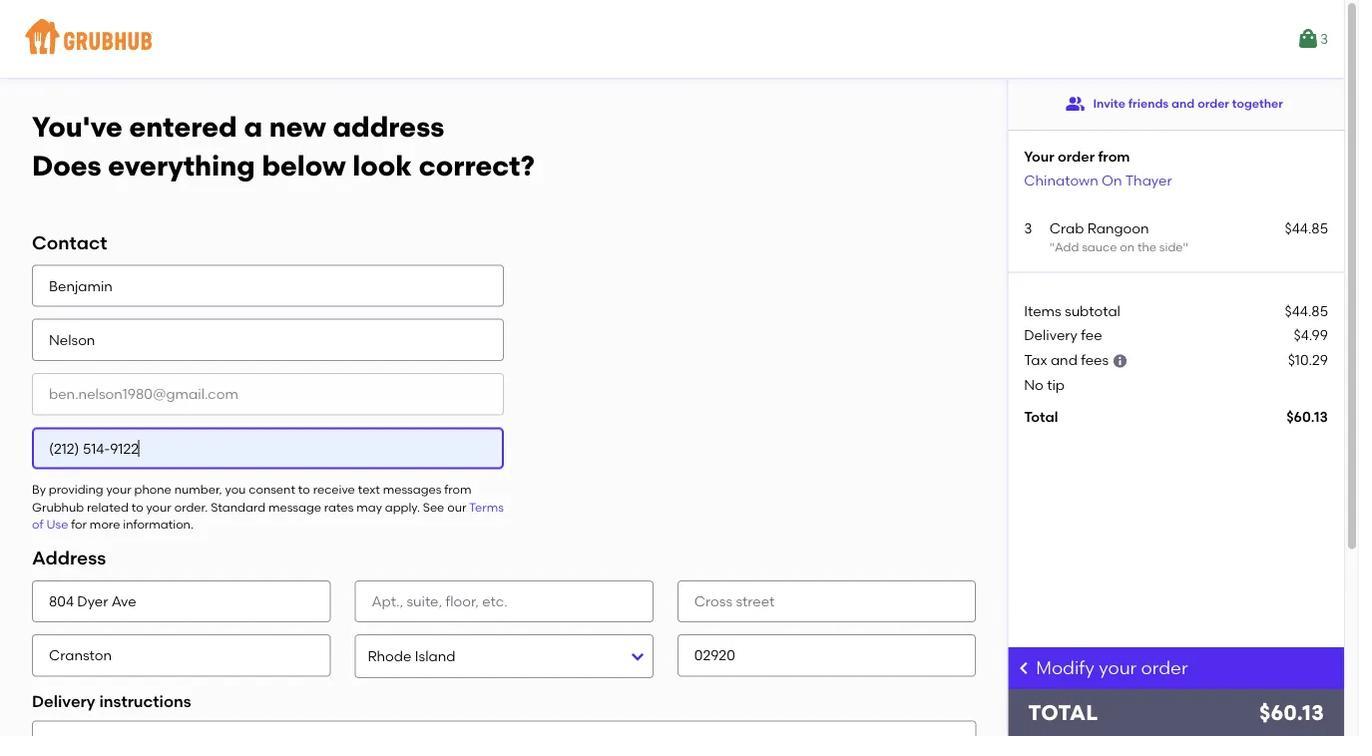 Task type: vqa. For each thing, say whether or not it's contained in the screenshot.


Task type: describe. For each thing, give the bounding box(es) containing it.
and inside button
[[1172, 96, 1195, 111]]

1 vertical spatial $60.13
[[1260, 701, 1325, 726]]

you
[[225, 483, 246, 497]]

entered
[[129, 110, 237, 144]]

you've entered a new address does everything below look correct?
[[32, 110, 535, 182]]

add
[[1055, 240, 1079, 254]]

friends
[[1129, 96, 1169, 111]]

tip
[[1047, 376, 1065, 393]]

$44.85 for $44.85
[[1285, 303, 1329, 320]]

related
[[87, 500, 129, 515]]

main navigation navigation
[[0, 0, 1345, 78]]

by
[[32, 483, 46, 497]]

for
[[71, 518, 87, 532]]

crab rangoon
[[1050, 220, 1150, 237]]

a
[[244, 110, 263, 144]]

text
[[358, 483, 380, 497]]

order inside button
[[1198, 96, 1230, 111]]

items subtotal
[[1024, 303, 1121, 320]]

rangoon
[[1088, 220, 1150, 237]]

1 " from the left
[[1050, 240, 1055, 254]]

may
[[357, 500, 382, 515]]

1 vertical spatial to
[[131, 500, 143, 515]]

receive
[[313, 483, 355, 497]]

$44.85 " add sauce on the side "
[[1050, 220, 1329, 254]]

invite
[[1094, 96, 1126, 111]]

subtotal
[[1065, 303, 1121, 320]]

on
[[1120, 240, 1135, 254]]

your
[[1024, 148, 1055, 165]]

modify
[[1036, 658, 1095, 679]]

correct?
[[419, 149, 535, 182]]

City text field
[[32, 635, 331, 677]]

order inside 'your order from chinatown on thayer'
[[1058, 148, 1095, 165]]

modify your order
[[1036, 658, 1188, 679]]

look
[[353, 149, 412, 182]]

rates
[[324, 500, 354, 515]]

Address 2 text field
[[355, 581, 654, 623]]

standard
[[211, 500, 266, 515]]

fee
[[1081, 327, 1103, 344]]

First name text field
[[32, 265, 504, 307]]

below
[[262, 149, 346, 182]]

3 button
[[1297, 21, 1329, 57]]

Cross street text field
[[678, 581, 977, 623]]

contact
[[32, 232, 107, 253]]

grubhub
[[32, 500, 84, 515]]

2 vertical spatial your
[[1099, 658, 1137, 679]]

new
[[269, 110, 326, 144]]

everything
[[108, 149, 255, 182]]

0 vertical spatial total
[[1024, 408, 1059, 425]]

invite friends and order together
[[1094, 96, 1283, 111]]

terms of use
[[32, 500, 504, 532]]

1 vertical spatial your
[[146, 500, 171, 515]]

delivery fee
[[1024, 327, 1103, 344]]

for more information.
[[68, 518, 194, 532]]

address
[[32, 547, 106, 569]]

2 vertical spatial order
[[1142, 658, 1188, 679]]

by providing your phone number, you consent to receive text messages from grubhub related to your order. standard message rates may apply. see our
[[32, 483, 472, 515]]

the
[[1138, 240, 1157, 254]]

sauce
[[1082, 240, 1117, 254]]

see
[[423, 500, 445, 515]]

instructions
[[99, 692, 191, 712]]

address
[[333, 110, 444, 144]]

consent
[[249, 483, 295, 497]]



Task type: locate. For each thing, give the bounding box(es) containing it.
apply.
[[385, 500, 420, 515]]

total
[[1024, 408, 1059, 425], [1028, 701, 1098, 726]]

1 horizontal spatial 3
[[1321, 30, 1329, 47]]

0 vertical spatial to
[[298, 483, 310, 497]]

3 inside button
[[1321, 30, 1329, 47]]

0 vertical spatial $44.85
[[1285, 220, 1329, 237]]

2 horizontal spatial your
[[1099, 658, 1137, 679]]

1 vertical spatial svg image
[[1016, 661, 1032, 677]]

information.
[[123, 518, 194, 532]]

0 vertical spatial order
[[1198, 96, 1230, 111]]

your order from chinatown on thayer
[[1024, 148, 1172, 189]]

svg image right fees
[[1113, 354, 1128, 370]]

invite friends and order together button
[[1066, 86, 1283, 122]]

to up message
[[298, 483, 310, 497]]

chinatown
[[1024, 172, 1099, 189]]

0 horizontal spatial delivery
[[32, 692, 95, 712]]

0 horizontal spatial and
[[1051, 352, 1078, 369]]

1 vertical spatial order
[[1058, 148, 1095, 165]]

our
[[447, 500, 467, 515]]

$60.13
[[1287, 408, 1329, 425], [1260, 701, 1325, 726]]

0 horizontal spatial your
[[106, 483, 132, 497]]

total down no tip
[[1024, 408, 1059, 425]]

order left together
[[1198, 96, 1230, 111]]

1 vertical spatial from
[[444, 483, 472, 497]]

$44.85 for $44.85 " add sauce on the side "
[[1285, 220, 1329, 237]]

2 $44.85 from the top
[[1285, 303, 1329, 320]]

$4.99
[[1294, 327, 1329, 344]]

your up information.
[[146, 500, 171, 515]]

0 horizontal spatial to
[[131, 500, 143, 515]]

to up for more information.
[[131, 500, 143, 515]]

1 horizontal spatial order
[[1142, 658, 1188, 679]]

1 vertical spatial $44.85
[[1285, 303, 1329, 320]]

Zip text field
[[678, 635, 977, 677]]

0 vertical spatial svg image
[[1113, 354, 1128, 370]]

2 horizontal spatial order
[[1198, 96, 1230, 111]]

delivery
[[1024, 327, 1078, 344], [32, 692, 95, 712]]

on
[[1102, 172, 1122, 189]]

svg image
[[1113, 354, 1128, 370], [1016, 661, 1032, 677]]

to
[[298, 483, 310, 497], [131, 500, 143, 515]]

1 horizontal spatial "
[[1183, 240, 1189, 254]]

1 vertical spatial 3
[[1024, 220, 1033, 237]]

you've
[[32, 110, 123, 144]]

providing
[[49, 483, 103, 497]]

tax and fees
[[1024, 352, 1109, 369]]

Phone telephone field
[[32, 428, 504, 470]]

and down 'delivery fee'
[[1051, 352, 1078, 369]]

fees
[[1081, 352, 1109, 369]]

order right modify
[[1142, 658, 1188, 679]]

chinatown on thayer link
[[1024, 172, 1172, 189]]

messages
[[383, 483, 442, 497]]

1 $44.85 from the top
[[1285, 220, 1329, 237]]

phone
[[134, 483, 172, 497]]

does
[[32, 149, 101, 182]]

items
[[1024, 303, 1062, 320]]

Email email field
[[32, 373, 504, 416]]

from up our
[[444, 483, 472, 497]]

3
[[1321, 30, 1329, 47], [1024, 220, 1033, 237]]

$44.85 inside $44.85 " add sauce on the side "
[[1285, 220, 1329, 237]]

1 horizontal spatial to
[[298, 483, 310, 497]]

svg image left modify
[[1016, 661, 1032, 677]]

from inside 'by providing your phone number, you consent to receive text messages from grubhub related to your order. standard message rates may apply. see our'
[[444, 483, 472, 497]]

order.
[[174, 500, 208, 515]]

0 horizontal spatial 3
[[1024, 220, 1033, 237]]

2 " from the left
[[1183, 240, 1189, 254]]

from
[[1098, 148, 1131, 165], [444, 483, 472, 497]]

from inside 'your order from chinatown on thayer'
[[1098, 148, 1131, 165]]

of
[[32, 518, 43, 532]]

$44.85
[[1285, 220, 1329, 237], [1285, 303, 1329, 320]]

terms of use link
[[32, 500, 504, 532]]

no tip
[[1024, 376, 1065, 393]]

total down modify
[[1028, 701, 1098, 726]]

tax
[[1024, 352, 1048, 369]]

your
[[106, 483, 132, 497], [146, 500, 171, 515], [1099, 658, 1137, 679]]

0 horizontal spatial "
[[1050, 240, 1055, 254]]

" right the at the top of page
[[1183, 240, 1189, 254]]

use
[[46, 518, 68, 532]]

people icon image
[[1066, 94, 1086, 114]]

Last name text field
[[32, 319, 504, 361]]

your up related
[[106, 483, 132, 497]]

together
[[1233, 96, 1283, 111]]

1 vertical spatial delivery
[[32, 692, 95, 712]]

0 vertical spatial from
[[1098, 148, 1131, 165]]

and
[[1172, 96, 1195, 111], [1051, 352, 1078, 369]]

number,
[[174, 483, 222, 497]]

Address 1 text field
[[32, 581, 331, 623]]

from up on
[[1098, 148, 1131, 165]]

0 vertical spatial delivery
[[1024, 327, 1078, 344]]

$10.29
[[1288, 352, 1329, 369]]

thayer
[[1126, 172, 1172, 189]]

"
[[1050, 240, 1055, 254], [1183, 240, 1189, 254]]

message
[[268, 500, 321, 515]]

side
[[1160, 240, 1183, 254]]

order up chinatown
[[1058, 148, 1095, 165]]

1 horizontal spatial svg image
[[1113, 354, 1128, 370]]

1 horizontal spatial delivery
[[1024, 327, 1078, 344]]

0 horizontal spatial order
[[1058, 148, 1095, 165]]

0 horizontal spatial svg image
[[1016, 661, 1032, 677]]

terms
[[469, 500, 504, 515]]

0 vertical spatial and
[[1172, 96, 1195, 111]]

0 vertical spatial 3
[[1321, 30, 1329, 47]]

0 vertical spatial your
[[106, 483, 132, 497]]

1 vertical spatial total
[[1028, 701, 1098, 726]]

" down crab
[[1050, 240, 1055, 254]]

your right modify
[[1099, 658, 1137, 679]]

delivery for delivery instructions
[[32, 692, 95, 712]]

0 horizontal spatial from
[[444, 483, 472, 497]]

crab
[[1050, 220, 1084, 237]]

no
[[1024, 376, 1044, 393]]

delivery down items
[[1024, 327, 1078, 344]]

and right friends
[[1172, 96, 1195, 111]]

0 vertical spatial $60.13
[[1287, 408, 1329, 425]]

1 vertical spatial and
[[1051, 352, 1078, 369]]

delivery instructions
[[32, 692, 191, 712]]

delivery left instructions at the left
[[32, 692, 95, 712]]

delivery for delivery fee
[[1024, 327, 1078, 344]]

1 horizontal spatial your
[[146, 500, 171, 515]]

order
[[1198, 96, 1230, 111], [1058, 148, 1095, 165], [1142, 658, 1188, 679]]

1 horizontal spatial from
[[1098, 148, 1131, 165]]

more
[[90, 518, 120, 532]]

1 horizontal spatial and
[[1172, 96, 1195, 111]]



